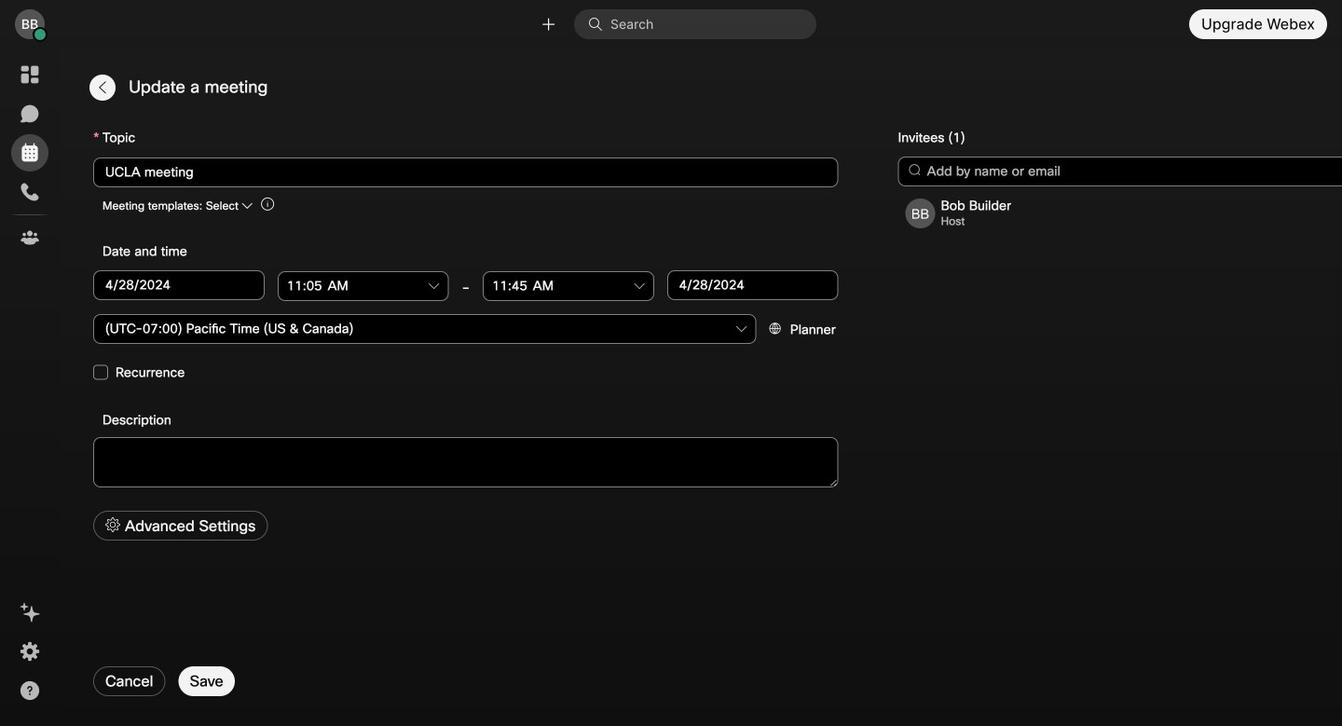 Task type: vqa. For each thing, say whether or not it's contained in the screenshot.
4th list item
no



Task type: locate. For each thing, give the bounding box(es) containing it.
navigation
[[0, 48, 60, 727]]



Task type: describe. For each thing, give the bounding box(es) containing it.
webex tab list
[[11, 56, 48, 256]]



